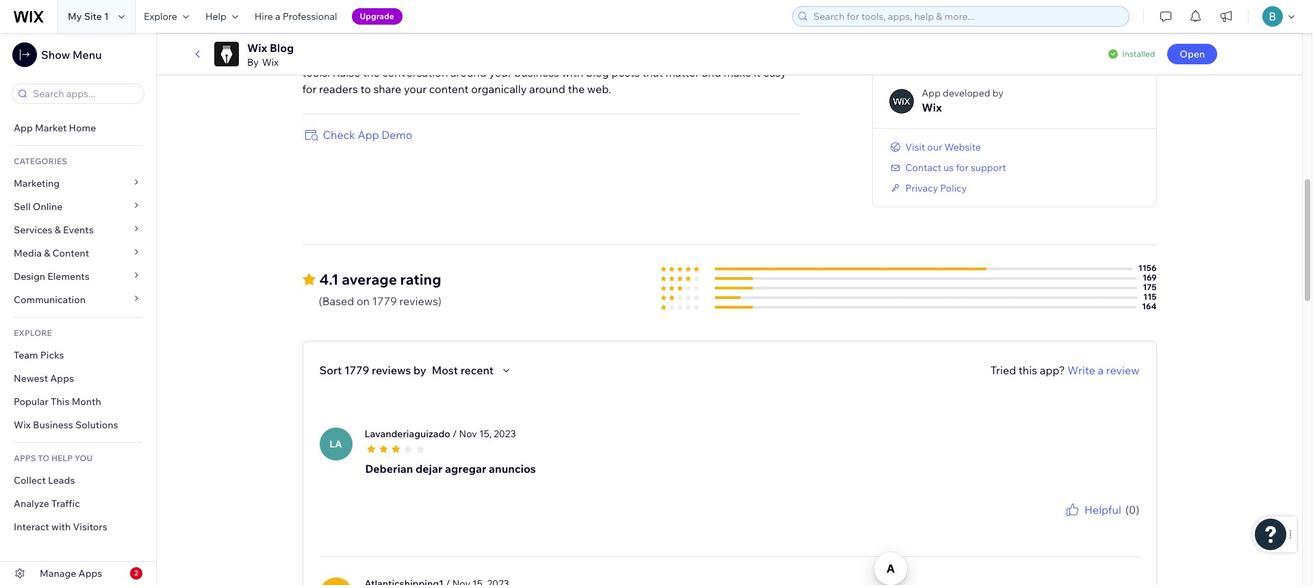 Task type: describe. For each thing, give the bounding box(es) containing it.
developed by wix image
[[889, 89, 914, 113]]

wix inside sidebar element
[[14, 419, 31, 432]]

app?
[[1040, 363, 1066, 377]]

visit our website
[[906, 141, 982, 153]]

wix right by
[[262, 56, 279, 68]]

upgrade
[[360, 11, 394, 21]]

sort 1779 reviews by
[[320, 363, 426, 377]]

1156
[[1139, 263, 1157, 273]]

(based on 1779 reviews)
[[319, 294, 442, 308]]

newest
[[14, 373, 48, 385]]

on
[[357, 294, 370, 308]]

for for support
[[956, 161, 969, 174]]

show menu
[[41, 48, 102, 62]]

content
[[52, 247, 89, 260]]

wix business solutions link
[[0, 414, 156, 437]]

open button
[[1168, 44, 1218, 64]]

hire a professional link
[[246, 0, 346, 33]]

thank you for your feedback
[[1031, 518, 1140, 529]]

apps for manage apps
[[78, 568, 102, 580]]

tried this app? write a review
[[991, 363, 1140, 377]]

wix up by
[[247, 41, 267, 55]]

business
[[33, 419, 73, 432]]

2
[[134, 569, 138, 578]]

show menu button
[[12, 42, 102, 67]]

1 vertical spatial by
[[414, 363, 426, 377]]

check app demo
[[323, 128, 413, 142]]

collect leads link
[[0, 469, 156, 492]]

2023
[[494, 428, 516, 440]]

design
[[14, 271, 45, 283]]

sell online
[[14, 201, 63, 213]]

developed
[[943, 87, 991, 99]]

apps
[[14, 453, 36, 464]]

communication link
[[0, 288, 156, 312]]

media & content link
[[0, 242, 156, 265]]

dejar
[[416, 462, 443, 476]]

free apps
[[898, 26, 943, 38]]

our
[[928, 141, 943, 153]]

1 vertical spatial a
[[1098, 363, 1104, 377]]

app developed by wix
[[922, 87, 1004, 114]]

menu
[[73, 48, 102, 62]]

rating
[[400, 270, 441, 288]]

most
[[432, 363, 458, 377]]

manage apps
[[40, 568, 102, 580]]

traffic
[[51, 498, 80, 510]]

feedback
[[1104, 518, 1140, 529]]

blog
[[270, 41, 294, 55]]

175
[[1143, 282, 1157, 292]]

help
[[205, 10, 227, 23]]

website
[[945, 141, 982, 153]]

169
[[1143, 272, 1157, 283]]

0 vertical spatial a
[[275, 10, 281, 23]]

agregar
[[445, 462, 487, 476]]

installed
[[1123, 49, 1156, 59]]

wix blog logo image
[[214, 42, 239, 66]]

deberian dejar agregar anuncios
[[365, 462, 536, 476]]

apps for newest apps
[[50, 373, 74, 385]]

deberian
[[365, 462, 413, 476]]

popular this month link
[[0, 390, 156, 414]]

free
[[898, 26, 918, 38]]

& for events
[[55, 224, 61, 236]]

Search apps... field
[[29, 84, 140, 103]]

explore
[[14, 328, 52, 338]]

lavanderiaguizado / nov 15, 2023
[[365, 428, 516, 440]]

show
[[41, 48, 70, 62]]

open
[[1180, 48, 1206, 60]]

write
[[1068, 363, 1096, 377]]

upgrade button
[[352, 8, 403, 25]]

policy
[[941, 182, 967, 194]]

for for your
[[1073, 518, 1083, 529]]

support
[[971, 161, 1007, 174]]

115
[[1144, 292, 1157, 302]]

marketing link
[[0, 172, 156, 195]]

164
[[1143, 301, 1157, 311]]

picks
[[40, 349, 64, 362]]

analyze traffic
[[14, 498, 80, 510]]

online
[[33, 201, 63, 213]]

lavanderiaguizado
[[365, 428, 451, 440]]

apps for free apps
[[920, 26, 943, 38]]

analyze
[[14, 498, 49, 510]]

popular this month
[[14, 396, 101, 408]]

hire a professional
[[255, 10, 337, 23]]

helpful
[[1085, 503, 1122, 517]]

media & content
[[14, 247, 89, 260]]

wix inside app developed by wix
[[922, 100, 942, 114]]

interact with visitors link
[[0, 516, 156, 539]]



Task type: locate. For each thing, give the bounding box(es) containing it.
1 horizontal spatial app
[[358, 128, 379, 142]]

contact
[[906, 161, 942, 174]]

wix down popular
[[14, 419, 31, 432]]

recent
[[461, 363, 494, 377]]

write a review button
[[1068, 362, 1140, 379]]

apps right the manage
[[78, 568, 102, 580]]

this
[[1019, 363, 1038, 377]]

market
[[35, 122, 67, 134]]

collect
[[14, 475, 46, 487]]

for right us
[[956, 161, 969, 174]]

apps to help you
[[14, 453, 93, 464]]

&
[[55, 224, 61, 236], [44, 247, 50, 260]]

you
[[1057, 518, 1071, 529]]

communication
[[14, 294, 88, 306]]

design elements
[[14, 271, 90, 283]]

by
[[247, 56, 259, 68]]

1 vertical spatial for
[[1073, 518, 1083, 529]]

services & events
[[14, 224, 94, 236]]

1 horizontal spatial a
[[1098, 363, 1104, 377]]

events
[[63, 224, 94, 236]]

0 vertical spatial apps
[[920, 26, 943, 38]]

professional
[[283, 10, 337, 23]]

apps up the 'this'
[[50, 373, 74, 385]]

privacy
[[906, 182, 939, 194]]

privacy policy
[[906, 182, 967, 194]]

help button
[[197, 0, 246, 33]]

services
[[14, 224, 52, 236]]

average
[[342, 270, 397, 288]]

nov
[[459, 428, 477, 440]]

& left events on the left of the page
[[55, 224, 61, 236]]

0 horizontal spatial apps
[[50, 373, 74, 385]]

0 horizontal spatial app
[[14, 122, 33, 134]]

for right the you
[[1073, 518, 1083, 529]]

0 horizontal spatial &
[[44, 247, 50, 260]]

helpful button
[[1064, 502, 1122, 518]]

& right media
[[44, 247, 50, 260]]

app right developed by wix image
[[922, 87, 941, 99]]

2 horizontal spatial app
[[922, 87, 941, 99]]

visitors
[[73, 521, 107, 534]]

by inside app developed by wix
[[993, 87, 1004, 99]]

(0)
[[1126, 503, 1140, 517]]

home
[[69, 122, 96, 134]]

a right write
[[1098, 363, 1104, 377]]

1 horizontal spatial by
[[993, 87, 1004, 99]]

review
[[1107, 363, 1140, 377]]

Search for tools, apps, help & more... field
[[810, 7, 1125, 26]]

popular
[[14, 396, 49, 408]]

app left market
[[14, 122, 33, 134]]

0 horizontal spatial by
[[414, 363, 426, 377]]

leads
[[48, 475, 75, 487]]

check
[[323, 128, 355, 142]]

2 horizontal spatial apps
[[920, 26, 943, 38]]

1779 right sort
[[344, 363, 369, 377]]

most recent
[[432, 363, 494, 377]]

0 vertical spatial by
[[993, 87, 1004, 99]]

1779 right on
[[372, 294, 397, 308]]

app inside app market home link
[[14, 122, 33, 134]]

to
[[38, 453, 49, 464]]

1 horizontal spatial 1779
[[372, 294, 397, 308]]

free apps link
[[889, 24, 956, 40]]

1 horizontal spatial apps
[[78, 568, 102, 580]]

0 vertical spatial for
[[956, 161, 969, 174]]

team
[[14, 349, 38, 362]]

app inside check app demo link
[[358, 128, 379, 142]]

sort
[[320, 363, 342, 377]]

1 horizontal spatial for
[[1073, 518, 1083, 529]]

anuncios
[[489, 462, 536, 476]]

sidebar element
[[0, 33, 157, 586]]

app for app developed by wix
[[922, 87, 941, 99]]

apps right free
[[920, 26, 943, 38]]

your
[[1085, 518, 1102, 529]]

my
[[68, 10, 82, 23]]

contact us for support link
[[889, 161, 1007, 174]]

(based
[[319, 294, 354, 308]]

2 vertical spatial apps
[[78, 568, 102, 580]]

for
[[956, 161, 969, 174], [1073, 518, 1083, 529]]

la
[[330, 438, 342, 450]]

with
[[51, 521, 71, 534]]

1 vertical spatial apps
[[50, 373, 74, 385]]

month
[[72, 396, 101, 408]]

check app demo link
[[302, 126, 413, 143]]

0 horizontal spatial a
[[275, 10, 281, 23]]

by
[[993, 87, 1004, 99], [414, 363, 426, 377]]

most recent button
[[432, 362, 514, 379]]

0 horizontal spatial 1779
[[344, 363, 369, 377]]

& inside 'link'
[[44, 247, 50, 260]]

newest apps
[[14, 373, 74, 385]]

team picks link
[[0, 344, 156, 367]]

solutions
[[75, 419, 118, 432]]

help
[[51, 453, 73, 464]]

thank
[[1031, 518, 1055, 529]]

interact with visitors
[[14, 521, 107, 534]]

app left demo
[[358, 128, 379, 142]]

analyze traffic link
[[0, 492, 156, 516]]

apps
[[920, 26, 943, 38], [50, 373, 74, 385], [78, 568, 102, 580]]

0 horizontal spatial for
[[956, 161, 969, 174]]

15,
[[479, 428, 492, 440]]

app market home link
[[0, 116, 156, 140]]

contact us for support
[[906, 161, 1007, 174]]

a right hire at the left top
[[275, 10, 281, 23]]

wix business solutions
[[14, 419, 118, 432]]

0 vertical spatial 1779
[[372, 294, 397, 308]]

app for app market home
[[14, 122, 33, 134]]

& for content
[[44, 247, 50, 260]]

wix right developed by wix image
[[922, 100, 942, 114]]

a
[[275, 10, 281, 23], [1098, 363, 1104, 377]]

0 vertical spatial &
[[55, 224, 61, 236]]

1 horizontal spatial &
[[55, 224, 61, 236]]

us
[[944, 161, 954, 174]]

demo
[[382, 128, 413, 142]]

by left most
[[414, 363, 426, 377]]

1 vertical spatial 1779
[[344, 363, 369, 377]]

site
[[84, 10, 102, 23]]

team picks
[[14, 349, 64, 362]]

reviews)
[[400, 294, 442, 308]]

visit our website link
[[889, 141, 982, 153]]

1 vertical spatial &
[[44, 247, 50, 260]]

media
[[14, 247, 42, 260]]

by right developed
[[993, 87, 1004, 99]]

design elements link
[[0, 265, 156, 288]]

1779
[[372, 294, 397, 308], [344, 363, 369, 377]]

apps inside 'link'
[[50, 373, 74, 385]]

interact
[[14, 521, 49, 534]]

sell online link
[[0, 195, 156, 219]]

app inside app developed by wix
[[922, 87, 941, 99]]

app market home
[[14, 122, 96, 134]]

4.1 average rating
[[320, 270, 441, 288]]



Task type: vqa. For each thing, say whether or not it's contained in the screenshot.
Design Elements
yes



